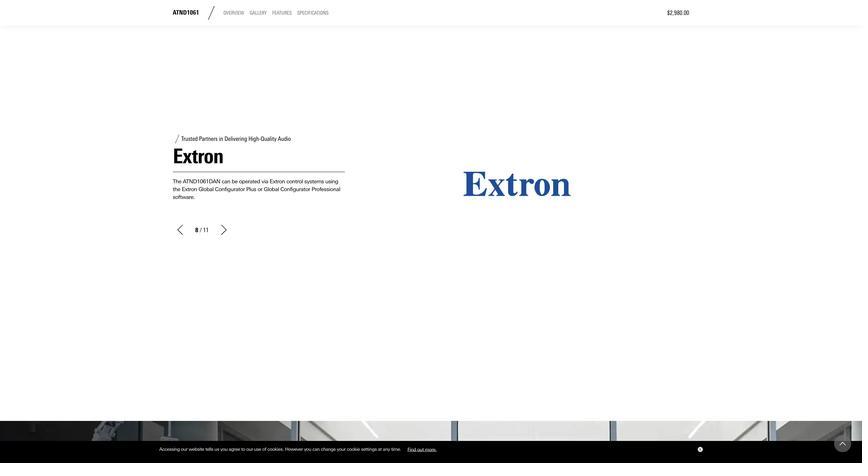 Task type: describe. For each thing, give the bounding box(es) containing it.
1 our from the left
[[181, 447, 188, 453]]

professional
[[312, 186, 340, 193]]

to
[[241, 447, 245, 453]]

/
[[200, 227, 202, 234]]

$2,980.00
[[668, 9, 690, 17]]

atnd1061dan
[[183, 178, 220, 185]]

atnd1061
[[173, 9, 199, 16]]

agree
[[229, 447, 240, 453]]

out
[[417, 447, 424, 453]]

be
[[232, 178, 238, 185]]

1 vertical spatial extron
[[270, 178, 285, 185]]

time.
[[391, 447, 401, 453]]

partners
[[199, 135, 218, 143]]

plus
[[246, 186, 256, 193]]

more.
[[425, 447, 437, 453]]

software.
[[173, 194, 195, 201]]

settings
[[361, 447, 377, 453]]

cross image
[[699, 449, 702, 452]]

1 you from the left
[[220, 447, 228, 453]]

quality
[[261, 135, 277, 143]]

the
[[173, 186, 180, 193]]

change
[[321, 447, 336, 453]]

0 vertical spatial extron
[[173, 144, 223, 169]]

systems
[[304, 178, 324, 185]]

find out more. link
[[403, 445, 442, 455]]

control
[[287, 178, 303, 185]]

your
[[337, 447, 346, 453]]

1 global from the left
[[199, 186, 214, 193]]

next slide image
[[219, 225, 229, 235]]

the atnd1061dan can be operated via extron control systems using the extron global configurator plus or global configurator professional software.
[[173, 178, 340, 201]]

1 configurator from the left
[[215, 186, 245, 193]]

delivering
[[225, 135, 247, 143]]

the
[[173, 178, 182, 185]]

arrow up image
[[840, 441, 846, 447]]

cookies.
[[268, 447, 284, 453]]

gallery
[[250, 10, 267, 16]]

tells
[[205, 447, 213, 453]]



Task type: vqa. For each thing, say whether or not it's contained in the screenshot.
Use
yes



Task type: locate. For each thing, give the bounding box(es) containing it.
our right the to
[[246, 447, 253, 453]]

8 / 11
[[195, 227, 209, 234]]

extron
[[173, 144, 223, 169], [270, 178, 285, 185], [182, 186, 197, 193]]

configurator down be
[[215, 186, 245, 193]]

extron down trusted
[[173, 144, 223, 169]]

our
[[181, 447, 188, 453], [246, 447, 253, 453]]

accessing
[[159, 447, 180, 453]]

1 vertical spatial can
[[313, 447, 320, 453]]

can left be
[[222, 178, 230, 185]]

0 horizontal spatial can
[[222, 178, 230, 185]]

use
[[254, 447, 261, 453]]

0 horizontal spatial our
[[181, 447, 188, 453]]

us
[[215, 447, 219, 453]]

audio
[[278, 135, 291, 143]]

any
[[383, 447, 390, 453]]

however
[[285, 447, 303, 453]]

accessing our website tells us you agree to our use of cookies. however you can change your cookie settings at any time.
[[159, 447, 403, 453]]

2 global from the left
[[264, 186, 279, 193]]

1 horizontal spatial you
[[304, 447, 311, 453]]

website
[[189, 447, 204, 453]]

extron right via
[[270, 178, 285, 185]]

cookie
[[347, 447, 360, 453]]

1 horizontal spatial can
[[313, 447, 320, 453]]

using
[[325, 178, 338, 185]]

global
[[199, 186, 214, 193], [264, 186, 279, 193]]

via
[[262, 178, 268, 185]]

at
[[378, 447, 382, 453]]

can inside the atnd1061dan can be operated via extron control systems using the extron global configurator plus or global configurator professional software.
[[222, 178, 230, 185]]

global down via
[[264, 186, 279, 193]]

0 horizontal spatial you
[[220, 447, 228, 453]]

can
[[222, 178, 230, 185], [313, 447, 320, 453]]

our left website
[[181, 447, 188, 453]]

2 configurator from the left
[[281, 186, 310, 193]]

configurator
[[215, 186, 245, 193], [281, 186, 310, 193]]

overview
[[224, 10, 244, 16]]

of
[[262, 447, 266, 453]]

extron up the software.
[[182, 186, 197, 193]]

8
[[195, 227, 198, 234]]

or
[[258, 186, 263, 193]]

you right however
[[304, 447, 311, 453]]

you
[[220, 447, 228, 453], [304, 447, 311, 453]]

can left change
[[313, 447, 320, 453]]

high-
[[249, 135, 261, 143]]

2 you from the left
[[304, 447, 311, 453]]

find
[[408, 447, 416, 453]]

trusted
[[181, 135, 198, 143]]

2 vertical spatial extron
[[182, 186, 197, 193]]

find out more.
[[408, 447, 437, 453]]

specifications
[[297, 10, 329, 16]]

global down atnd1061dan
[[199, 186, 214, 193]]

previous slide image
[[175, 225, 185, 235]]

0 horizontal spatial global
[[199, 186, 214, 193]]

configurator down control
[[281, 186, 310, 193]]

operated
[[239, 178, 260, 185]]

0 vertical spatial can
[[222, 178, 230, 185]]

2 our from the left
[[246, 447, 253, 453]]

you right the 'us'
[[220, 447, 228, 453]]

1 horizontal spatial our
[[246, 447, 253, 453]]

0 horizontal spatial configurator
[[215, 186, 245, 193]]

1 horizontal spatial configurator
[[281, 186, 310, 193]]

1 horizontal spatial global
[[264, 186, 279, 193]]

11
[[203, 227, 209, 234]]

trusted partners in delivering high-quality audio
[[181, 135, 291, 143]]

features
[[272, 10, 292, 16]]

in
[[219, 135, 223, 143]]

divider line image
[[205, 6, 218, 20]]



